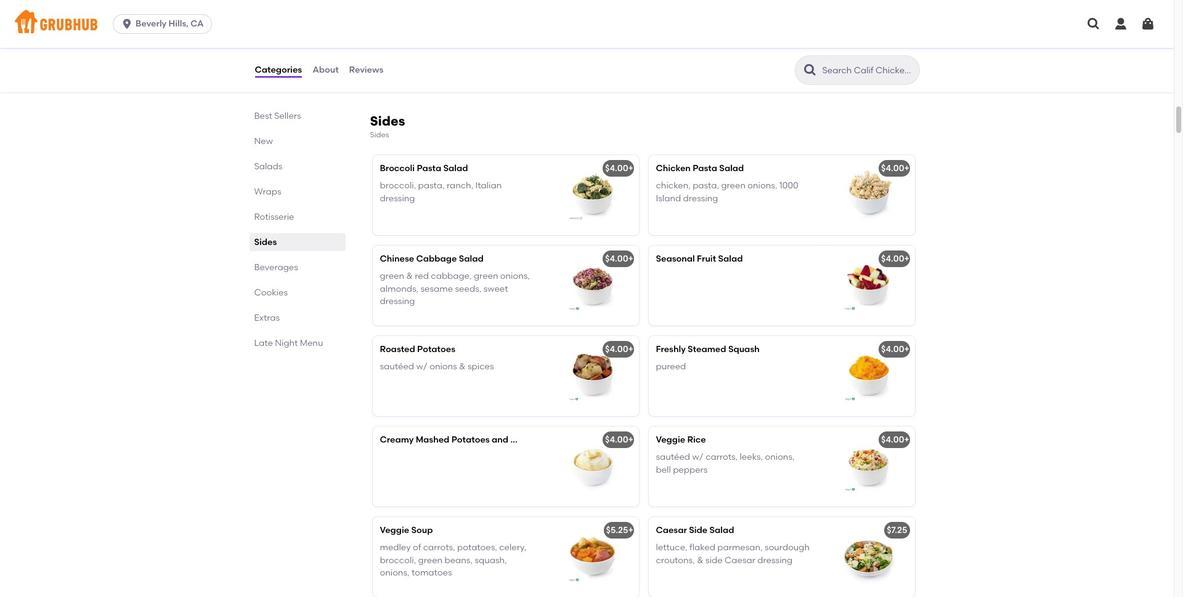 Task type: vqa. For each thing, say whether or not it's contained in the screenshot.
Wings
no



Task type: locate. For each thing, give the bounding box(es) containing it.
onions, right leeks,
[[765, 453, 795, 463]]

& inside green & red cabbage, green onions, almonds, sesame seeds, sweet dressing
[[406, 271, 413, 282]]

wraps
[[254, 187, 281, 197]]

0 horizontal spatial sautéed
[[380, 362, 414, 373]]

almonds,
[[380, 284, 419, 294]]

1 pasta, from the left
[[418, 181, 445, 191]]

rice
[[688, 435, 706, 446]]

dressing inside the lettuce, flaked parmesan, sourdough croutons, & side caesar dressing
[[758, 556, 793, 566]]

dressing down almonds,
[[380, 297, 415, 307]]

0 horizontal spatial w/
[[416, 362, 428, 373]]

2 legs & drink or cookie button
[[649, 7, 915, 87]]

4 up 3
[[429, 33, 434, 43]]

and
[[492, 435, 509, 446]]

0 horizontal spatial pasta,
[[418, 181, 445, 191]]

pasta, down broccoli pasta salad
[[418, 181, 445, 191]]

& inside button
[[682, 33, 689, 43]]

dressing down sourdough
[[758, 556, 793, 566]]

dressing down chicken pasta salad
[[683, 193, 718, 204]]

pasta, down chicken pasta salad
[[693, 181, 719, 191]]

salad up cabbage,
[[459, 254, 484, 265]]

caesar down parmesan,
[[725, 556, 756, 566]]

$4.00 + for sautéed w/ onions & spices
[[605, 345, 634, 355]]

caesar up the lettuce,
[[656, 526, 687, 536]]

sweet
[[484, 284, 508, 294]]

3
[[429, 45, 434, 56]]

breasts
[[387, 33, 418, 43]]

1 vertical spatial broccoli,
[[380, 556, 416, 566]]

3 svg image from the left
[[1141, 17, 1156, 31]]

$4.00 + for chicken, pasta, green onions, 1000 island dressing
[[882, 163, 910, 174]]

veggie
[[656, 435, 686, 446], [380, 526, 409, 536]]

potatoes,
[[457, 543, 497, 554]]

flaked
[[690, 543, 716, 554]]

svg image
[[1087, 17, 1102, 31], [1114, 17, 1129, 31], [1141, 17, 1156, 31]]

veggie for veggie soup
[[380, 526, 409, 536]]

salads
[[254, 162, 283, 172]]

& up than
[[420, 33, 427, 43]]

parmesan,
[[718, 543, 763, 554]]

sellers
[[274, 111, 301, 121]]

0 vertical spatial veggie
[[656, 435, 686, 446]]

0 horizontal spatial svg image
[[1087, 17, 1102, 31]]

potatoes left and
[[452, 435, 490, 446]]

ranch,
[[447, 181, 474, 191]]

categories button
[[254, 48, 303, 92]]

caesar
[[656, 526, 687, 536], [725, 556, 756, 566]]

cabbage
[[416, 254, 457, 265]]

0 horizontal spatial pasta
[[417, 163, 442, 174]]

about
[[313, 65, 339, 75]]

1 pasta from the left
[[417, 163, 442, 174]]

+ for medley of carrots, potatoes, celery, broccoli, green beans, squash, onions, tomatoes
[[629, 526, 634, 536]]

chicken, pasta, green onions, 1000 island dressing
[[656, 181, 799, 204]]

+ for green & red cabbage, green onions, almonds, sesame seeds, sweet dressing
[[629, 254, 634, 265]]

1 horizontal spatial w/
[[693, 453, 704, 463]]

pasta up broccoli, pasta, ranch, italian dressing
[[417, 163, 442, 174]]

+ for sautéed w/ onions & spices
[[629, 345, 634, 355]]

w/ inside sautéed w/ carrots, leeks, onions, bell peppers
[[693, 453, 704, 463]]

onions, inside green & red cabbage, green onions, almonds, sesame seeds, sweet dressing
[[500, 271, 530, 282]]

2 broccoli, from the top
[[380, 556, 416, 566]]

green up almonds,
[[380, 271, 404, 282]]

green
[[722, 181, 746, 191], [380, 271, 404, 282], [474, 271, 498, 282], [418, 556, 443, 566]]

1 vertical spatial veggie
[[380, 526, 409, 536]]

2 legs & drink or cookie
[[656, 33, 752, 43]]

pasta for broccoli
[[417, 163, 442, 174]]

& down flaked
[[697, 556, 704, 566]]

1 horizontal spatial caesar
[[725, 556, 756, 566]]

1 horizontal spatial veggie
[[656, 435, 686, 446]]

more
[[500, 45, 522, 56]]

broccoli pasta salad
[[380, 163, 468, 174]]

sautéed inside sautéed w/ carrots, leeks, onions, bell peppers
[[656, 453, 690, 463]]

0 vertical spatial carrots,
[[706, 453, 738, 463]]

1 vertical spatial sautéed
[[656, 453, 690, 463]]

1 horizontal spatial pasta
[[693, 163, 718, 174]]

salad
[[444, 163, 468, 174], [720, 163, 744, 174], [459, 254, 484, 265], [718, 254, 743, 265], [710, 526, 735, 536]]

0 vertical spatial w/
[[416, 362, 428, 373]]

0 horizontal spatial veggie
[[380, 526, 409, 536]]

$4.00 + for green & red cabbage, green onions, almonds, sesame seeds, sweet dressing
[[605, 254, 634, 265]]

0 horizontal spatial caesar
[[656, 526, 687, 536]]

2 vertical spatial sides
[[254, 237, 277, 248]]

sides inside sides sides
[[370, 131, 389, 139]]

salad right side on the bottom of the page
[[710, 526, 735, 536]]

(more
[[380, 45, 405, 56]]

italian
[[476, 181, 502, 191]]

green up sweet
[[474, 271, 498, 282]]

1 horizontal spatial pasta,
[[693, 181, 719, 191]]

1 horizontal spatial svg image
[[1114, 17, 1129, 31]]

veggie up the medley
[[380, 526, 409, 536]]

w/ up peppers at bottom
[[693, 453, 704, 463]]

search icon image
[[803, 63, 818, 78]]

spices
[[468, 362, 494, 373]]

0 horizontal spatial carrots,
[[423, 543, 455, 554]]

green inside chicken, pasta, green onions, 1000 island dressing
[[722, 181, 746, 191]]

sautéed for sautéed w/ onions & spices
[[380, 362, 414, 373]]

0 horizontal spatial 4
[[380, 33, 385, 43]]

& left red
[[406, 271, 413, 282]]

pasta
[[417, 163, 442, 174], [693, 163, 718, 174]]

0 vertical spatial sautéed
[[380, 362, 414, 373]]

carrots, left leeks,
[[706, 453, 738, 463]]

seeds,
[[455, 284, 482, 294]]

medley of carrots, potatoes, celery, broccoli, green beans, squash, onions, tomatoes
[[380, 543, 527, 579]]

pasta, inside chicken, pasta, green onions, 1000 island dressing
[[693, 181, 719, 191]]

&
[[420, 33, 427, 43], [682, 33, 689, 43], [406, 271, 413, 282], [459, 362, 466, 373], [697, 556, 704, 566]]

0 vertical spatial sides
[[370, 113, 405, 129]]

$4.00
[[605, 163, 629, 174], [882, 163, 905, 174], [605, 254, 629, 265], [882, 254, 905, 265], [605, 345, 629, 355], [882, 345, 905, 355], [605, 435, 629, 446], [882, 435, 905, 446]]

broccoli, down the medley
[[380, 556, 416, 566]]

veggie soup
[[380, 526, 433, 536]]

or
[[714, 33, 722, 43]]

0 vertical spatial broccoli,
[[380, 181, 416, 191]]

carrots, inside sautéed w/ carrots, leeks, onions, bell peppers
[[706, 453, 738, 463]]

2 pasta, from the left
[[693, 181, 719, 191]]

4 up (more
[[380, 33, 385, 43]]

chicken
[[656, 163, 691, 174]]

onions, up sweet
[[500, 271, 530, 282]]

1 horizontal spatial 4
[[429, 33, 434, 43]]

roasted potatoes image
[[547, 337, 639, 417]]

caesar side salad
[[656, 526, 735, 536]]

sides sides
[[370, 113, 405, 139]]

green inside "medley of carrots, potatoes, celery, broccoli, green beans, squash, onions, tomatoes"
[[418, 556, 443, 566]]

green up tomatoes
[[418, 556, 443, 566]]

& right legs
[[682, 33, 689, 43]]

green down chicken pasta salad
[[722, 181, 746, 191]]

chicken,
[[656, 181, 691, 191]]

onions, inside chicken, pasta, green onions, 1000 island dressing
[[748, 181, 778, 191]]

salad up chicken, pasta, green onions, 1000 island dressing
[[720, 163, 744, 174]]

requires
[[464, 45, 498, 56]]

broccoli, inside broccoli, pasta, ranch, italian dressing
[[380, 181, 416, 191]]

sourdough
[[765, 543, 810, 554]]

w/ down roasted potatoes
[[416, 362, 428, 373]]

sautéed up bell
[[656, 453, 690, 463]]

1 svg image from the left
[[1087, 17, 1102, 31]]

sides
[[370, 113, 405, 129], [370, 131, 389, 139], [254, 237, 277, 248]]

comes
[[468, 33, 497, 43]]

1 horizontal spatial sautéed
[[656, 453, 690, 463]]

1 vertical spatial caesar
[[725, 556, 756, 566]]

creamy mashed potatoes and gravy image
[[547, 427, 639, 507]]

2 horizontal spatial svg image
[[1141, 17, 1156, 31]]

reviews button
[[349, 48, 384, 92]]

carrots, for peppers
[[706, 453, 738, 463]]

sautéed down roasted
[[380, 362, 414, 373]]

1 horizontal spatial carrots,
[[706, 453, 738, 463]]

side
[[689, 526, 708, 536]]

1 broccoli, from the top
[[380, 181, 416, 191]]

1 vertical spatial carrots,
[[423, 543, 455, 554]]

pasta,
[[418, 181, 445, 191], [693, 181, 719, 191]]

squash
[[729, 345, 760, 355]]

carrots, inside "medley of carrots, potatoes, celery, broccoli, green beans, squash, onions, tomatoes"
[[423, 543, 455, 554]]

0 vertical spatial potatoes
[[417, 345, 456, 355]]

veggie left rice
[[656, 435, 686, 446]]

potatoes up sautéed w/ onions & spices
[[417, 345, 456, 355]]

caesar side salad image
[[823, 518, 915, 598]]

carrots, right the of
[[423, 543, 455, 554]]

2 pasta from the left
[[693, 163, 718, 174]]

medley
[[380, 543, 411, 554]]

onions, left 1000
[[748, 181, 778, 191]]

onions, down the medley
[[380, 568, 410, 579]]

& inside 4 breasts & 4 wings. -comes cut up. (more than 3 orders requires more time)
[[420, 33, 427, 43]]

$4.00 for sautéed w/ carrots, leeks, onions, bell peppers
[[882, 435, 905, 446]]

chinese cabbage salad image
[[547, 246, 639, 326]]

broccoli, down the broccoli
[[380, 181, 416, 191]]

4 breasts & 4 wings. -comes cut up. (more than 3 orders requires more time)
[[380, 33, 528, 68]]

than
[[407, 45, 427, 56]]

sautéed
[[380, 362, 414, 373], [656, 453, 690, 463]]

pasta right chicken
[[693, 163, 718, 174]]

w/
[[416, 362, 428, 373], [693, 453, 704, 463]]

1 vertical spatial sides
[[370, 131, 389, 139]]

fruit
[[697, 254, 716, 265]]

freshly steamed squash
[[656, 345, 760, 355]]

sides for sides
[[254, 237, 277, 248]]

salad up ranch,
[[444, 163, 468, 174]]

kids snack image
[[823, 7, 915, 87]]

roasted
[[380, 345, 415, 355]]

pasta, inside broccoli, pasta, ranch, italian dressing
[[418, 181, 445, 191]]

ca
[[191, 18, 204, 29]]

4 breasts & 4 wings. -comes cut up. (more than 3 orders requires more time) button
[[373, 7, 639, 87]]

dressing down the broccoli
[[380, 193, 415, 204]]

w/ for carrots,
[[693, 453, 704, 463]]

1 vertical spatial w/
[[693, 453, 704, 463]]

red
[[415, 271, 429, 282]]

salad right the fruit
[[718, 254, 743, 265]]

salad for caesar side salad
[[710, 526, 735, 536]]

veggie rice
[[656, 435, 706, 446]]

2 4 from the left
[[429, 33, 434, 43]]

salad for seasonal fruit salad
[[718, 254, 743, 265]]



Task type: describe. For each thing, give the bounding box(es) containing it.
1 vertical spatial potatoes
[[452, 435, 490, 446]]

up.
[[515, 33, 528, 43]]

time)
[[380, 58, 402, 68]]

lettuce, flaked parmesan, sourdough croutons, & side caesar dressing
[[656, 543, 810, 566]]

1 4 from the left
[[380, 33, 385, 43]]

$4.00 for broccoli, pasta, ranch, italian dressing
[[605, 163, 629, 174]]

$4.00 for sautéed w/ onions & spices
[[605, 345, 629, 355]]

$7.25
[[887, 526, 908, 536]]

broccoli, inside "medley of carrots, potatoes, celery, broccoli, green beans, squash, onions, tomatoes"
[[380, 556, 416, 566]]

freshly steamed squash image
[[823, 337, 915, 417]]

1000
[[780, 181, 799, 191]]

mashed
[[416, 435, 450, 446]]

$4.00 for pureed
[[882, 345, 905, 355]]

pasta, for broccoli,
[[418, 181, 445, 191]]

veggie rice image
[[823, 427, 915, 507]]

seasonal fruit salad
[[656, 254, 743, 265]]

night
[[275, 338, 298, 349]]

pureed
[[656, 362, 686, 373]]

rotisserie
[[254, 212, 294, 223]]

veggie soup image
[[547, 518, 639, 598]]

island
[[656, 193, 681, 204]]

of
[[413, 543, 421, 554]]

new
[[254, 136, 273, 147]]

main navigation navigation
[[0, 0, 1174, 48]]

$5.25
[[606, 526, 629, 536]]

+ for pureed
[[905, 345, 910, 355]]

chinese cabbage salad
[[380, 254, 484, 265]]

cookies
[[254, 288, 288, 298]]

seasonal fruit salad image
[[823, 246, 915, 326]]

$5.25 +
[[606, 526, 634, 536]]

$4.00 for green & red cabbage, green onions, almonds, sesame seeds, sweet dressing
[[605, 254, 629, 265]]

cabbage,
[[431, 271, 472, 282]]

broccoli
[[380, 163, 415, 174]]

-
[[464, 33, 468, 43]]

veggie for veggie rice
[[656, 435, 686, 446]]

+ for broccoli, pasta, ranch, italian dressing
[[629, 163, 634, 174]]

bell
[[656, 465, 671, 476]]

green & red cabbage, green onions, almonds, sesame seeds, sweet dressing
[[380, 271, 530, 307]]

2 svg image from the left
[[1114, 17, 1129, 31]]

leeks,
[[740, 453, 763, 463]]

roasted potatoes
[[380, 345, 456, 355]]

menu
[[300, 338, 323, 349]]

croutons,
[[656, 556, 695, 566]]

freshly
[[656, 345, 686, 355]]

$4.00 + for broccoli, pasta, ranch, italian dressing
[[605, 163, 634, 174]]

sautéed w/ onions & spices
[[380, 362, 494, 373]]

0 vertical spatial caesar
[[656, 526, 687, 536]]

drink
[[691, 33, 712, 43]]

celery,
[[499, 543, 527, 554]]

broccoli pasta salad image
[[547, 155, 639, 236]]

dressing inside green & red cabbage, green onions, almonds, sesame seeds, sweet dressing
[[380, 297, 415, 307]]

reviews
[[349, 65, 384, 75]]

sides for sides sides
[[370, 113, 405, 129]]

svg image
[[121, 18, 133, 30]]

caesar inside the lettuce, flaked parmesan, sourdough croutons, & side caesar dressing
[[725, 556, 756, 566]]

sautéed for sautéed w/ carrots, leeks, onions, bell peppers
[[656, 453, 690, 463]]

$4.00 for chicken, pasta, green onions, 1000 island dressing
[[882, 163, 905, 174]]

beans,
[[445, 556, 473, 566]]

dressing inside broccoli, pasta, ranch, italian dressing
[[380, 193, 415, 204]]

lettuce,
[[656, 543, 688, 554]]

onions
[[430, 362, 457, 373]]

hills,
[[169, 18, 189, 29]]

squash,
[[475, 556, 507, 566]]

& inside the lettuce, flaked parmesan, sourdough croutons, & side caesar dressing
[[697, 556, 704, 566]]

sautéed w/ carrots, leeks, onions, bell peppers
[[656, 453, 795, 476]]

cookie
[[724, 33, 752, 43]]

onions, inside sautéed w/ carrots, leeks, onions, bell peppers
[[765, 453, 795, 463]]

steamed
[[688, 345, 727, 355]]

orders
[[436, 45, 462, 56]]

salad for chinese cabbage salad
[[459, 254, 484, 265]]

creamy
[[380, 435, 414, 446]]

best sellers
[[254, 111, 301, 121]]

chinese
[[380, 254, 414, 265]]

beverly hills, ca button
[[113, 14, 217, 34]]

gravy
[[511, 435, 536, 446]]

2
[[656, 33, 661, 43]]

w/ for onions
[[416, 362, 428, 373]]

salad for chicken pasta salad
[[720, 163, 744, 174]]

pasta, for chicken,
[[693, 181, 719, 191]]

beverly hills, ca
[[136, 18, 204, 29]]

broccoli, pasta, ranch, italian dressing
[[380, 181, 502, 204]]

chicken pasta salad image
[[823, 155, 915, 236]]

dressing inside chicken, pasta, green onions, 1000 island dressing
[[683, 193, 718, 204]]

onions, inside "medley of carrots, potatoes, celery, broccoli, green beans, squash, onions, tomatoes"
[[380, 568, 410, 579]]

seasonal
[[656, 254, 695, 265]]

best
[[254, 111, 272, 121]]

$4.00 + for pureed
[[882, 345, 910, 355]]

chicken pasta salad
[[656, 163, 744, 174]]

cut
[[500, 33, 513, 43]]

$4.00 + for sautéed w/ carrots, leeks, onions, bell peppers
[[882, 435, 910, 446]]

salad for broccoli pasta salad
[[444, 163, 468, 174]]

tomatoes
[[412, 568, 452, 579]]

peppers
[[673, 465, 708, 476]]

& left spices
[[459, 362, 466, 373]]

creamy mashed potatoes and gravy
[[380, 435, 536, 446]]

late night menu
[[254, 338, 323, 349]]

legs
[[663, 33, 680, 43]]

Search Calif Chicken Cafe - Beverly Grove search field
[[821, 65, 916, 76]]

wings.
[[436, 33, 462, 43]]

+ for chicken, pasta, green onions, 1000 island dressing
[[905, 163, 910, 174]]

late
[[254, 338, 273, 349]]

whole chicken all white image
[[547, 7, 639, 87]]

carrots, for green
[[423, 543, 455, 554]]

about button
[[312, 48, 339, 92]]

categories
[[255, 65, 302, 75]]

side
[[706, 556, 723, 566]]

pasta for chicken
[[693, 163, 718, 174]]

+ for sautéed w/ carrots, leeks, onions, bell peppers
[[905, 435, 910, 446]]

extras
[[254, 313, 280, 324]]



